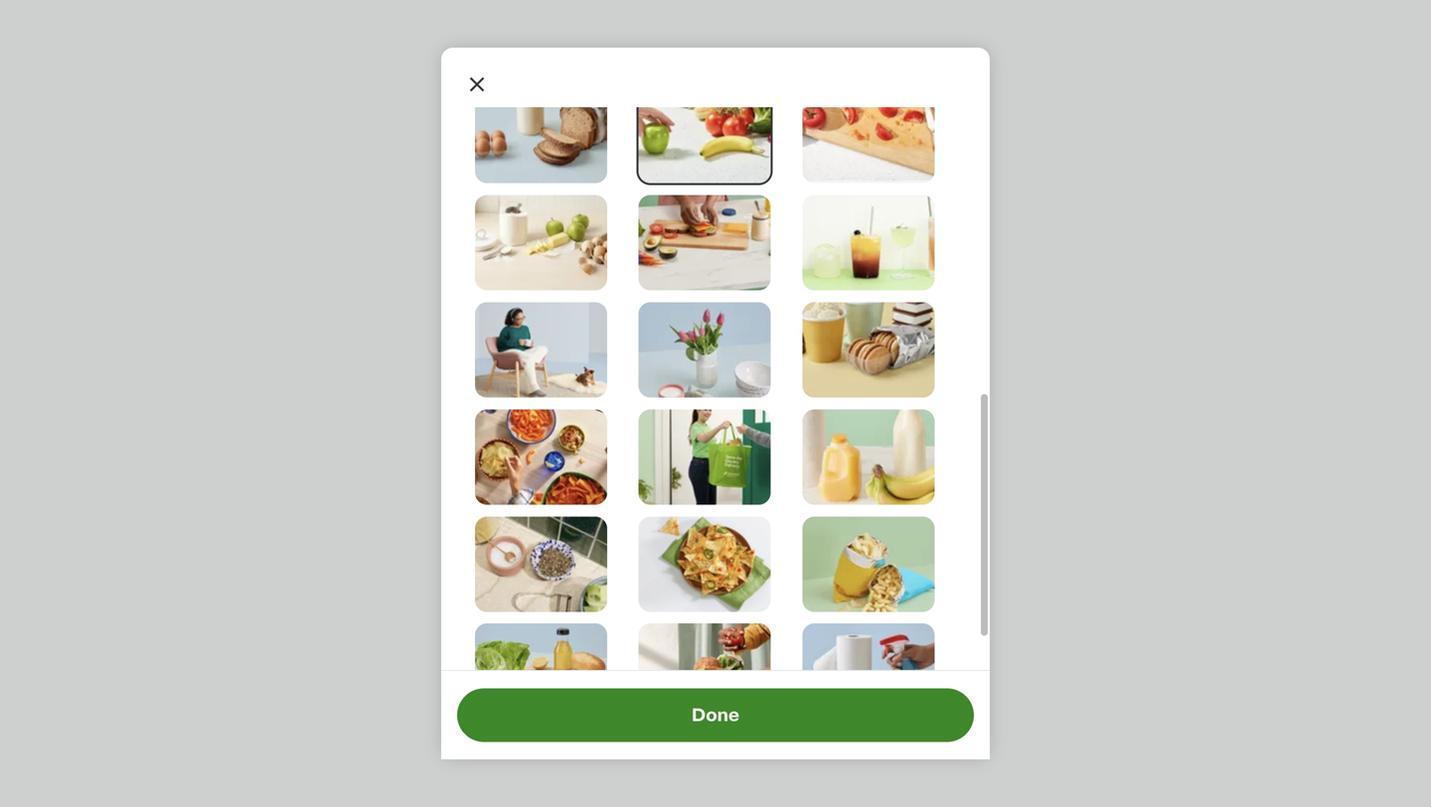 Task type: vqa. For each thing, say whether or not it's contained in the screenshot.
A Woman Sitting On A Chair Wearing Headphones Holding A Drink In Her Hand With A Small Brown Dog On The Floor By Her Side. image
yes



Task type: describe. For each thing, give the bounding box(es) containing it.
done
[[692, 708, 739, 724]]

a wooden cutting board and knife, and a few sliced tomatoes and two whole tomatoes. image
[[802, 88, 935, 184]]

an assortment of glasses increasing in height with various cocktails. image
[[802, 195, 935, 291]]

a person touching an apple, a banana, a bunch of tomatoes, and an assortment of other vegetables on a counter. image
[[639, 88, 771, 184]]

a bar of chocolate cut in half, a yellow pint of white ice cream, a green pint of white ice cream, an open pack of cookies, and a stack of ice cream sandwiches. image
[[802, 303, 935, 398]]

a roll of paper towels, a gallon of orange juice, a small bottle of milk, a bunch of bananas. image
[[802, 410, 935, 505]]



Task type: locate. For each thing, give the bounding box(es) containing it.
a carton of 6 eggs, an open loaf of bread, and a small bottle of milk. image
[[475, 88, 607, 184]]

a head of lettuce, a half of a lemon, a bottle of sauce, a tomato, and a small baguette. image
[[475, 624, 607, 720]]

a woman sitting on a chair wearing headphones holding a drink in her hand with a small brown dog on the floor by her side. image
[[475, 303, 607, 398]]

two bags of chips open. image
[[802, 517, 935, 612]]

a table with people sitting around it with a bowl of potato chips, doritos, and cheetos. image
[[475, 410, 607, 505]]

a woman handing over a grocery bag to a customer through their front door. image
[[639, 410, 771, 505]]

a person holding a tomato and a grocery bag with a baguette and vegetables. image
[[639, 624, 771, 720]]

a jar of flour, a stick of sliced butter, 3 granny smith apples, a carton of 7 eggs. image
[[475, 195, 607, 291]]

a small white vase of pink tulips, a stack of 3 white bowls, and a rolled napkin. image
[[639, 303, 771, 398]]

list_add_items dialog
[[441, 48, 990, 808]]

a person preparing a sandwich on a cutting board, a bunch of carrots, a sliced avocado, a jar of mayonnaise, and a plate of potato chips. image
[[639, 195, 771, 291]]

bowl of nachos covered in cheese. image
[[639, 517, 771, 612]]

a bulb of garlic, a bowl of salt, a bowl of pepper, a bowl of cut celery. image
[[475, 517, 607, 612]]

a roll of paper towels, a person holding a spray bottle of blue cleaning solution, and a sponge. image
[[802, 624, 935, 720]]

done button
[[457, 689, 974, 743]]



